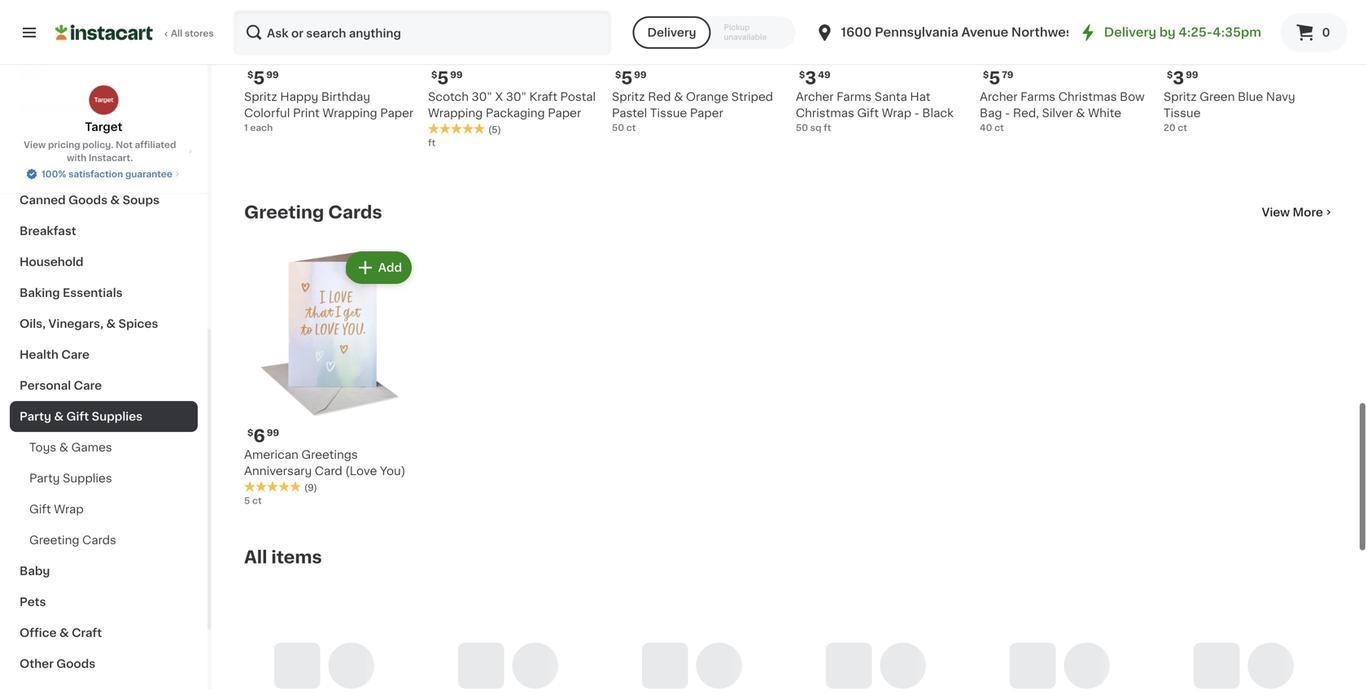 Task type: describe. For each thing, give the bounding box(es) containing it.
$ for american greetings anniversary card (love you)
[[247, 429, 253, 437]]

scotch
[[428, 91, 469, 103]]

print
[[293, 107, 320, 119]]

breakfast link
[[10, 216, 198, 247]]

tissue inside the spritz green blue navy tissue 20 ct
[[1164, 107, 1201, 119]]

add
[[378, 262, 402, 273]]

x
[[495, 91, 503, 103]]

view for view more
[[1262, 207, 1290, 218]]

archer farms santa hat christmas gift wrap - black 50 sq ft
[[796, 91, 954, 132]]

0 horizontal spatial greeting cards
[[29, 535, 116, 546]]

0 vertical spatial cards
[[328, 204, 382, 221]]

christmas inside archer farms santa hat christmas gift wrap - black 50 sq ft
[[796, 107, 854, 119]]

farms for 5
[[1021, 91, 1056, 103]]

archer farms christmas bow bag - red, silver & white 40 ct
[[980, 91, 1145, 132]]

office & craft link
[[10, 618, 198, 649]]

gift inside archer farms santa hat christmas gift wrap - black 50 sq ft
[[857, 107, 879, 119]]

each
[[250, 123, 273, 132]]

health care
[[20, 349, 89, 361]]

1 horizontal spatial gift
[[66, 411, 89, 422]]

6
[[253, 428, 265, 445]]

$ for scotch 30" x 30" kraft postal wrapping packaging paper
[[431, 70, 437, 79]]

with
[[67, 153, 87, 162]]

goods for dry
[[44, 133, 83, 144]]

dry goods & pasta link
[[10, 123, 198, 154]]

service type group
[[633, 16, 796, 49]]

baking essentials
[[20, 287, 123, 299]]

target logo image
[[88, 85, 119, 116]]

$ 3 49
[[799, 70, 831, 87]]

health
[[20, 349, 59, 361]]

office & craft
[[20, 628, 102, 639]]

household
[[20, 256, 83, 268]]

instacart.
[[89, 153, 133, 162]]

(9)
[[304, 483, 317, 492]]

spritz happy birthday colorful print wrapping paper 1 each
[[244, 91, 414, 132]]

$ 5 99 for spritz happy birthday colorful print wrapping paper
[[247, 70, 279, 87]]

essentials
[[63, 287, 123, 299]]

black
[[922, 107, 954, 119]]

baking
[[20, 287, 60, 299]]

$ for archer farms christmas bow bag - red, silver & white
[[983, 70, 989, 79]]

guarantee
[[125, 170, 172, 179]]

100%
[[42, 170, 66, 179]]

personal care
[[20, 380, 102, 391]]

hat
[[910, 91, 931, 103]]

1600
[[841, 26, 872, 38]]

vinegars,
[[48, 318, 103, 330]]

striped
[[732, 91, 773, 103]]

you)
[[380, 466, 406, 477]]

100% satisfaction guarantee button
[[25, 164, 182, 181]]

5 inside product group
[[244, 496, 250, 505]]

target link
[[85, 85, 123, 135]]

1600 pennsylvania avenue northwest
[[841, 26, 1078, 38]]

card
[[315, 466, 342, 477]]

deli link
[[10, 61, 198, 92]]

games
[[71, 442, 112, 453]]

toys & games
[[29, 442, 112, 453]]

0 horizontal spatial greeting
[[29, 535, 79, 546]]

all stores link
[[55, 10, 215, 55]]

1 vertical spatial wrap
[[54, 504, 84, 515]]

colorful
[[244, 107, 290, 119]]

sq
[[810, 123, 822, 132]]

delivery by 4:25-4:35pm link
[[1078, 23, 1262, 42]]

$ for spritz red & orange striped pastel tissue paper
[[615, 70, 621, 79]]

spices
[[118, 318, 158, 330]]

oils, vinegars, & spices
[[20, 318, 158, 330]]

ct inside the spritz green blue navy tissue 20 ct
[[1178, 123, 1187, 132]]

party supplies
[[29, 473, 112, 484]]

wrap inside archer farms santa hat christmas gift wrap - black 50 sq ft
[[882, 107, 912, 119]]

santa
[[875, 91, 907, 103]]

0 button
[[1281, 13, 1348, 52]]

more
[[1293, 207, 1323, 218]]

all for all stores
[[171, 29, 183, 38]]

$ 6 99
[[247, 428, 279, 445]]

packaging
[[486, 107, 545, 119]]

items
[[271, 549, 322, 566]]

baby
[[20, 566, 50, 577]]

scotch 30" x 30" kraft postal wrapping packaging paper
[[428, 91, 596, 119]]

kraft
[[529, 91, 558, 103]]

baby link
[[10, 556, 198, 587]]

american greetings anniversary card (love you)
[[244, 449, 406, 477]]

delivery for delivery
[[647, 27, 696, 38]]

5 for spritz happy birthday colorful print wrapping paper
[[253, 70, 265, 87]]

all stores
[[171, 29, 214, 38]]

care for health care
[[61, 349, 89, 361]]

canned goods & soups link
[[10, 185, 198, 216]]

instacart logo image
[[55, 23, 153, 42]]

1 vertical spatial supplies
[[63, 473, 112, 484]]

item carousel region containing 6
[[221, 242, 1335, 535]]

5 for scotch 30" x 30" kraft postal wrapping packaging paper
[[437, 70, 449, 87]]

other
[[20, 658, 54, 670]]

soups
[[123, 195, 160, 206]]

100% satisfaction guarantee
[[42, 170, 172, 179]]

archer for 5
[[980, 91, 1018, 103]]

& inside archer farms christmas bow bag - red, silver & white 40 ct
[[1076, 107, 1085, 119]]

(5)
[[488, 125, 501, 134]]

0 vertical spatial greeting cards link
[[244, 203, 382, 222]]

$ for spritz green blue navy tissue
[[1167, 70, 1173, 79]]

$ for spritz happy birthday colorful print wrapping paper
[[247, 70, 253, 79]]

40
[[980, 123, 993, 132]]

best
[[249, 52, 267, 60]]

paper inside spritz happy birthday colorful print wrapping paper 1 each
[[380, 107, 414, 119]]

1 30" from the left
[[472, 91, 492, 103]]

not
[[116, 140, 133, 149]]

tissue inside spritz red & orange striped pastel tissue paper 50 ct
[[650, 107, 687, 119]]

seller
[[269, 52, 290, 60]]

0 vertical spatial supplies
[[92, 411, 143, 422]]

paper inside the scotch 30" x 30" kraft postal wrapping packaging paper
[[548, 107, 581, 119]]

stores
[[185, 29, 214, 38]]

health care link
[[10, 339, 198, 370]]

oils,
[[20, 318, 46, 330]]

dry
[[20, 133, 41, 144]]

1 vertical spatial greeting cards link
[[10, 525, 198, 556]]

northwest
[[1012, 26, 1078, 38]]

$ 5 99 for scotch 30" x 30" kraft postal wrapping packaging paper
[[431, 70, 463, 87]]

deli
[[20, 71, 43, 82]]



Task type: locate. For each thing, give the bounding box(es) containing it.
$
[[247, 70, 253, 79], [431, 70, 437, 79], [615, 70, 621, 79], [799, 70, 805, 79], [983, 70, 989, 79], [1167, 70, 1173, 79], [247, 429, 253, 437]]

0 vertical spatial goods
[[44, 133, 83, 144]]

$ 5 99 for spritz red & orange striped pastel tissue paper
[[615, 70, 647, 87]]

party & gift supplies
[[20, 411, 143, 422]]

$ left 79 at the right top of the page
[[983, 70, 989, 79]]

1 horizontal spatial wrap
[[882, 107, 912, 119]]

orange
[[686, 91, 729, 103]]

care
[[61, 349, 89, 361], [74, 380, 102, 391]]

view more link
[[1262, 204, 1335, 221]]

ft
[[824, 123, 831, 132], [428, 138, 436, 147]]

greeting cards link
[[244, 203, 382, 222], [10, 525, 198, 556]]

farms
[[837, 91, 872, 103], [1021, 91, 1056, 103]]

prepared foods link
[[10, 92, 198, 123]]

0 horizontal spatial ft
[[428, 138, 436, 147]]

None search field
[[233, 10, 612, 55]]

household link
[[10, 247, 198, 278]]

2 spritz from the left
[[612, 91, 645, 103]]

party inside party & gift supplies link
[[20, 411, 51, 422]]

red,
[[1013, 107, 1039, 119]]

99 inside "$ 3 99"
[[1186, 70, 1199, 79]]

2 50 from the left
[[796, 123, 808, 132]]

1 horizontal spatial 50
[[796, 123, 808, 132]]

Search field
[[234, 11, 610, 54]]

- down hat
[[915, 107, 920, 119]]

1 vertical spatial care
[[74, 380, 102, 391]]

1 horizontal spatial spritz
[[612, 91, 645, 103]]

birthday
[[321, 91, 370, 103]]

view left more
[[1262, 207, 1290, 218]]

foods
[[76, 102, 113, 113]]

wrap
[[882, 107, 912, 119], [54, 504, 84, 515]]

3 for spritz green blue navy tissue
[[1173, 70, 1184, 87]]

product group
[[244, 248, 415, 507]]

1 - from the left
[[915, 107, 920, 119]]

3 left 49 on the right
[[805, 70, 817, 87]]

0 vertical spatial greeting cards
[[244, 204, 382, 221]]

$ 5 99 down best
[[247, 70, 279, 87]]

party & gift supplies link
[[10, 401, 198, 432]]

$ 5 99 up scotch
[[431, 70, 463, 87]]

0 vertical spatial wrap
[[882, 107, 912, 119]]

spritz for spritz red & orange striped pastel tissue paper
[[612, 91, 645, 103]]

ct down pastel
[[627, 123, 636, 132]]

50 inside spritz red & orange striped pastel tissue paper 50 ct
[[612, 123, 624, 132]]

archer for 3
[[796, 91, 834, 103]]

avenue
[[962, 26, 1009, 38]]

archer up bag
[[980, 91, 1018, 103]]

goods for canned
[[68, 195, 108, 206]]

3 paper from the left
[[690, 107, 723, 119]]

2 vertical spatial goods
[[56, 658, 95, 670]]

1 vertical spatial cards
[[82, 535, 116, 546]]

1 spritz from the left
[[244, 91, 277, 103]]

0 vertical spatial party
[[20, 411, 51, 422]]

party for party supplies
[[29, 473, 60, 484]]

2 archer from the left
[[980, 91, 1018, 103]]

spritz inside spritz happy birthday colorful print wrapping paper 1 each
[[244, 91, 277, 103]]

1 horizontal spatial -
[[1005, 107, 1010, 119]]

farms up red,
[[1021, 91, 1056, 103]]

1 horizontal spatial archer
[[980, 91, 1018, 103]]

spritz inside the spritz green blue navy tissue 20 ct
[[1164, 91, 1197, 103]]

2 $ 5 99 from the left
[[431, 70, 463, 87]]

delivery up red
[[647, 27, 696, 38]]

other goods
[[20, 658, 95, 670]]

0 horizontal spatial christmas
[[796, 107, 854, 119]]

2 vertical spatial gift
[[29, 504, 51, 515]]

american
[[244, 449, 299, 461]]

3 spritz from the left
[[1164, 91, 1197, 103]]

view more
[[1262, 207, 1323, 218]]

prepared foods
[[20, 102, 113, 113]]

view left pricing
[[24, 140, 46, 149]]

goods down the craft
[[56, 658, 95, 670]]

1 horizontal spatial 30"
[[506, 91, 527, 103]]

wrapping down scotch
[[428, 107, 483, 119]]

1 horizontal spatial delivery
[[1104, 26, 1157, 38]]

2 horizontal spatial spritz
[[1164, 91, 1197, 103]]

care for personal care
[[74, 380, 102, 391]]

condiments
[[20, 164, 92, 175]]

ft right sq
[[824, 123, 831, 132]]

4:35pm
[[1213, 26, 1262, 38]]

tissue up 20
[[1164, 107, 1201, 119]]

pets link
[[10, 587, 198, 618]]

0 horizontal spatial paper
[[380, 107, 414, 119]]

0 horizontal spatial archer
[[796, 91, 834, 103]]

care inside "link"
[[61, 349, 89, 361]]

$ inside $ 5 79
[[983, 70, 989, 79]]

1 $ 5 99 from the left
[[247, 70, 279, 87]]

ct inside spritz red & orange striped pastel tissue paper 50 ct
[[627, 123, 636, 132]]

christmas inside archer farms christmas bow bag - red, silver & white 40 ct
[[1059, 91, 1117, 103]]

0 vertical spatial gift
[[857, 107, 879, 119]]

$ up pastel
[[615, 70, 621, 79]]

1 vertical spatial goods
[[68, 195, 108, 206]]

supplies down 'games'
[[63, 473, 112, 484]]

- inside archer farms christmas bow bag - red, silver & white 40 ct
[[1005, 107, 1010, 119]]

wrapping down birthday
[[323, 107, 377, 119]]

ft down scotch
[[428, 138, 436, 147]]

christmas up white
[[1059, 91, 1117, 103]]

party down toys
[[29, 473, 60, 484]]

$ 5 99 up pastel
[[615, 70, 647, 87]]

white
[[1088, 107, 1122, 119]]

greeting
[[244, 204, 324, 221], [29, 535, 79, 546]]

supplies down personal care link
[[92, 411, 143, 422]]

1 horizontal spatial paper
[[548, 107, 581, 119]]

party inside party supplies link
[[29, 473, 60, 484]]

goods down the satisfaction
[[68, 195, 108, 206]]

delivery inside button
[[647, 27, 696, 38]]

paper inside spritz red & orange striped pastel tissue paper 50 ct
[[690, 107, 723, 119]]

0 horizontal spatial all
[[171, 29, 183, 38]]

wrapping inside the scotch 30" x 30" kraft postal wrapping packaging paper
[[428, 107, 483, 119]]

1 horizontal spatial ft
[[824, 123, 831, 132]]

30" left x
[[472, 91, 492, 103]]

view
[[24, 140, 46, 149], [1262, 207, 1290, 218]]

99 for spritz green blue navy tissue
[[1186, 70, 1199, 79]]

99 down best seller
[[266, 70, 279, 79]]

2 horizontal spatial gift
[[857, 107, 879, 119]]

delivery left by
[[1104, 26, 1157, 38]]

view for view pricing policy. not affiliated with instacart.
[[24, 140, 46, 149]]

(love
[[345, 466, 377, 477]]

$ inside $ 6 99
[[247, 429, 253, 437]]

navy
[[1266, 91, 1296, 103]]

1 horizontal spatial 3
[[1173, 70, 1184, 87]]

5 ct
[[244, 496, 262, 505]]

farms for 3
[[837, 91, 872, 103]]

dry goods & pasta
[[20, 133, 131, 144]]

party up toys
[[20, 411, 51, 422]]

50 left sq
[[796, 123, 808, 132]]

1 archer from the left
[[796, 91, 834, 103]]

2 tissue from the left
[[1164, 107, 1201, 119]]

99 for scotch 30" x 30" kraft postal wrapping packaging paper
[[450, 70, 463, 79]]

farms inside archer farms santa hat christmas gift wrap - black 50 sq ft
[[837, 91, 872, 103]]

1 3 from the left
[[805, 70, 817, 87]]

1 wrapping from the left
[[323, 107, 377, 119]]

$ up scotch
[[431, 70, 437, 79]]

0 vertical spatial christmas
[[1059, 91, 1117, 103]]

0 horizontal spatial wrap
[[54, 504, 84, 515]]

1 vertical spatial christmas
[[796, 107, 854, 119]]

1 tissue from the left
[[650, 107, 687, 119]]

1 horizontal spatial wrapping
[[428, 107, 483, 119]]

$ 5 79
[[983, 70, 1014, 87]]

99 inside $ 6 99
[[267, 429, 279, 437]]

wrap down party supplies
[[54, 504, 84, 515]]

gift wrap link
[[10, 494, 198, 525]]

condiments & sauces link
[[10, 154, 198, 185]]

99 for spritz red & orange striped pastel tissue paper
[[634, 70, 647, 79]]

0 horizontal spatial 30"
[[472, 91, 492, 103]]

$ down best
[[247, 70, 253, 79]]

ft inside archer farms santa hat christmas gift wrap - black 50 sq ft
[[824, 123, 831, 132]]

gift down party supplies
[[29, 504, 51, 515]]

1600 pennsylvania avenue northwest button
[[815, 10, 1078, 55]]

2 farms from the left
[[1021, 91, 1056, 103]]

1 vertical spatial item carousel region
[[221, 242, 1335, 535]]

target
[[85, 121, 123, 133]]

5 for archer farms christmas bow bag - red, silver & white
[[989, 70, 1001, 87]]

1 vertical spatial greeting
[[29, 535, 79, 546]]

1 farms from the left
[[837, 91, 872, 103]]

personal care link
[[10, 370, 198, 401]]

0 vertical spatial all
[[171, 29, 183, 38]]

0 horizontal spatial 3
[[805, 70, 817, 87]]

gift
[[857, 107, 879, 119], [66, 411, 89, 422], [29, 504, 51, 515]]

1 horizontal spatial cards
[[328, 204, 382, 221]]

0 horizontal spatial spritz
[[244, 91, 277, 103]]

office
[[20, 628, 57, 639]]

tissue down red
[[650, 107, 687, 119]]

spritz up colorful on the top of the page
[[244, 91, 277, 103]]

oils, vinegars, & spices link
[[10, 308, 198, 339]]

farms inside archer farms christmas bow bag - red, silver & white 40 ct
[[1021, 91, 1056, 103]]

2 3 from the left
[[1173, 70, 1184, 87]]

1 horizontal spatial greeting
[[244, 204, 324, 221]]

50 down pastel
[[612, 123, 624, 132]]

breakfast
[[20, 225, 76, 237]]

spritz for spritz green blue navy tissue
[[1164, 91, 1197, 103]]

1 vertical spatial greeting cards
[[29, 535, 116, 546]]

0 horizontal spatial wrapping
[[323, 107, 377, 119]]

canned goods & soups
[[20, 195, 160, 206]]

party for party & gift supplies
[[20, 411, 51, 422]]

ct right 20
[[1178, 123, 1187, 132]]

4:25-
[[1179, 26, 1213, 38]]

postal
[[560, 91, 596, 103]]

5 for spritz red & orange striped pastel tissue paper
[[621, 70, 633, 87]]

toys & games link
[[10, 432, 198, 463]]

1 vertical spatial gift
[[66, 411, 89, 422]]

item carousel region
[[244, 0, 1358, 177], [221, 242, 1335, 535]]

archer inside archer farms santa hat christmas gift wrap - black 50 sq ft
[[796, 91, 834, 103]]

care up party & gift supplies on the left of the page
[[74, 380, 102, 391]]

gift down the santa
[[857, 107, 879, 119]]

spritz for spritz happy birthday colorful print wrapping paper
[[244, 91, 277, 103]]

red
[[648, 91, 671, 103]]

2 paper from the left
[[548, 107, 581, 119]]

bow
[[1120, 91, 1145, 103]]

99 for american greetings anniversary card (love you)
[[267, 429, 279, 437]]

99 up pastel
[[634, 70, 647, 79]]

& inside spritz red & orange striped pastel tissue paper 50 ct
[[674, 91, 683, 103]]

all left items
[[244, 549, 267, 566]]

1 horizontal spatial christmas
[[1059, 91, 1117, 103]]

1 vertical spatial ft
[[428, 138, 436, 147]]

1 horizontal spatial $ 5 99
[[431, 70, 463, 87]]

-
[[915, 107, 920, 119], [1005, 107, 1010, 119]]

99 up scotch
[[450, 70, 463, 79]]

best seller
[[249, 52, 290, 60]]

policy.
[[82, 140, 113, 149]]

1 50 from the left
[[612, 123, 624, 132]]

99 down 4:25-
[[1186, 70, 1199, 79]]

3
[[805, 70, 817, 87], [1173, 70, 1184, 87]]

cards down gift wrap link
[[82, 535, 116, 546]]

0 horizontal spatial gift
[[29, 504, 51, 515]]

0 vertical spatial ft
[[824, 123, 831, 132]]

0 horizontal spatial -
[[915, 107, 920, 119]]

care down vinegars,
[[61, 349, 89, 361]]

delivery by 4:25-4:35pm
[[1104, 26, 1262, 38]]

$ up american
[[247, 429, 253, 437]]

pennsylvania
[[875, 26, 959, 38]]

0 vertical spatial care
[[61, 349, 89, 361]]

christmas up sq
[[796, 107, 854, 119]]

50 inside archer farms santa hat christmas gift wrap - black 50 sq ft
[[796, 123, 808, 132]]

archer inside archer farms christmas bow bag - red, silver & white 40 ct
[[980, 91, 1018, 103]]

1 horizontal spatial view
[[1262, 207, 1290, 218]]

wrap down the santa
[[882, 107, 912, 119]]

2 wrapping from the left
[[428, 107, 483, 119]]

bag
[[980, 107, 1002, 119]]

1 vertical spatial party
[[29, 473, 60, 484]]

3 $ 5 99 from the left
[[615, 70, 647, 87]]

0
[[1322, 27, 1330, 38]]

0 horizontal spatial farms
[[837, 91, 872, 103]]

satisfaction
[[68, 170, 123, 179]]

5 up scotch
[[437, 70, 449, 87]]

sauces
[[107, 164, 150, 175]]

1 vertical spatial all
[[244, 549, 267, 566]]

0 horizontal spatial view
[[24, 140, 46, 149]]

$ for archer farms santa hat christmas gift wrap - black
[[799, 70, 805, 79]]

craft
[[72, 628, 102, 639]]

2 horizontal spatial paper
[[690, 107, 723, 119]]

0 horizontal spatial 50
[[612, 123, 624, 132]]

0 horizontal spatial greeting cards link
[[10, 525, 198, 556]]

personal
[[20, 380, 71, 391]]

anniversary
[[244, 466, 312, 477]]

3 down the delivery by 4:25-4:35pm
[[1173, 70, 1184, 87]]

$ 5 99
[[247, 70, 279, 87], [431, 70, 463, 87], [615, 70, 647, 87]]

1 vertical spatial view
[[1262, 207, 1290, 218]]

5 up pastel
[[621, 70, 633, 87]]

farms left the santa
[[837, 91, 872, 103]]

affiliated
[[135, 140, 176, 149]]

view inside view more "link"
[[1262, 207, 1290, 218]]

$ inside $ 3 49
[[799, 70, 805, 79]]

$ inside "$ 3 99"
[[1167, 70, 1173, 79]]

spritz up pastel
[[612, 91, 645, 103]]

0 vertical spatial view
[[24, 140, 46, 149]]

goods up with on the top of page
[[44, 133, 83, 144]]

prepared
[[20, 102, 74, 113]]

5 left 79 at the right top of the page
[[989, 70, 1001, 87]]

add button
[[347, 253, 410, 282]]

2 30" from the left
[[506, 91, 527, 103]]

1 horizontal spatial greeting cards
[[244, 204, 382, 221]]

0 horizontal spatial delivery
[[647, 27, 696, 38]]

2 horizontal spatial $ 5 99
[[615, 70, 647, 87]]

all left stores
[[171, 29, 183, 38]]

archer down $ 3 49
[[796, 91, 834, 103]]

ct inside archer farms christmas bow bag - red, silver & white 40 ct
[[995, 123, 1004, 132]]

spritz inside spritz red & orange striped pastel tissue paper 50 ct
[[612, 91, 645, 103]]

- inside archer farms santa hat christmas gift wrap - black 50 sq ft
[[915, 107, 920, 119]]

condiments & sauces
[[20, 164, 150, 175]]

canned
[[20, 195, 66, 206]]

ct inside group
[[252, 496, 262, 505]]

all for all items
[[244, 549, 267, 566]]

toys
[[29, 442, 56, 453]]

$ down delivery by 4:25-4:35pm link
[[1167, 70, 1173, 79]]

pricing
[[48, 140, 80, 149]]

delivery button
[[633, 16, 711, 49]]

0 horizontal spatial $ 5 99
[[247, 70, 279, 87]]

$ 3 99
[[1167, 70, 1199, 87]]

1 paper from the left
[[380, 107, 414, 119]]

1 horizontal spatial greeting cards link
[[244, 203, 382, 222]]

5 down best
[[253, 70, 265, 87]]

ct down anniversary
[[252, 496, 262, 505]]

goods for other
[[56, 658, 95, 670]]

1 horizontal spatial all
[[244, 549, 267, 566]]

20
[[1164, 123, 1176, 132]]

99 right 6
[[267, 429, 279, 437]]

spritz down "$ 3 99"
[[1164, 91, 1197, 103]]

1 horizontal spatial tissue
[[1164, 107, 1201, 119]]

cards up add button
[[328, 204, 382, 221]]

30" up packaging
[[506, 91, 527, 103]]

0 horizontal spatial tissue
[[650, 107, 687, 119]]

delivery for delivery by 4:25-4:35pm
[[1104, 26, 1157, 38]]

wrapping inside spritz happy birthday colorful print wrapping paper 1 each
[[323, 107, 377, 119]]

3 for archer farms santa hat christmas gift wrap - black
[[805, 70, 817, 87]]

tissue
[[650, 107, 687, 119], [1164, 107, 1201, 119]]

0 horizontal spatial cards
[[82, 535, 116, 546]]

gift up toys & games
[[66, 411, 89, 422]]

$ left 49 on the right
[[799, 70, 805, 79]]

99 for spritz happy birthday colorful print wrapping paper
[[266, 70, 279, 79]]

2 - from the left
[[1005, 107, 1010, 119]]

5 down anniversary
[[244, 496, 250, 505]]

0 vertical spatial item carousel region
[[244, 0, 1358, 177]]

- right bag
[[1005, 107, 1010, 119]]

view inside 'view pricing policy. not affiliated with instacart.'
[[24, 140, 46, 149]]

49
[[818, 70, 831, 79]]

0 vertical spatial greeting
[[244, 204, 324, 221]]

1 horizontal spatial farms
[[1021, 91, 1056, 103]]

ct right the 40
[[995, 123, 1004, 132]]

item carousel region containing 5
[[244, 0, 1358, 177]]



Task type: vqa. For each thing, say whether or not it's contained in the screenshot.


